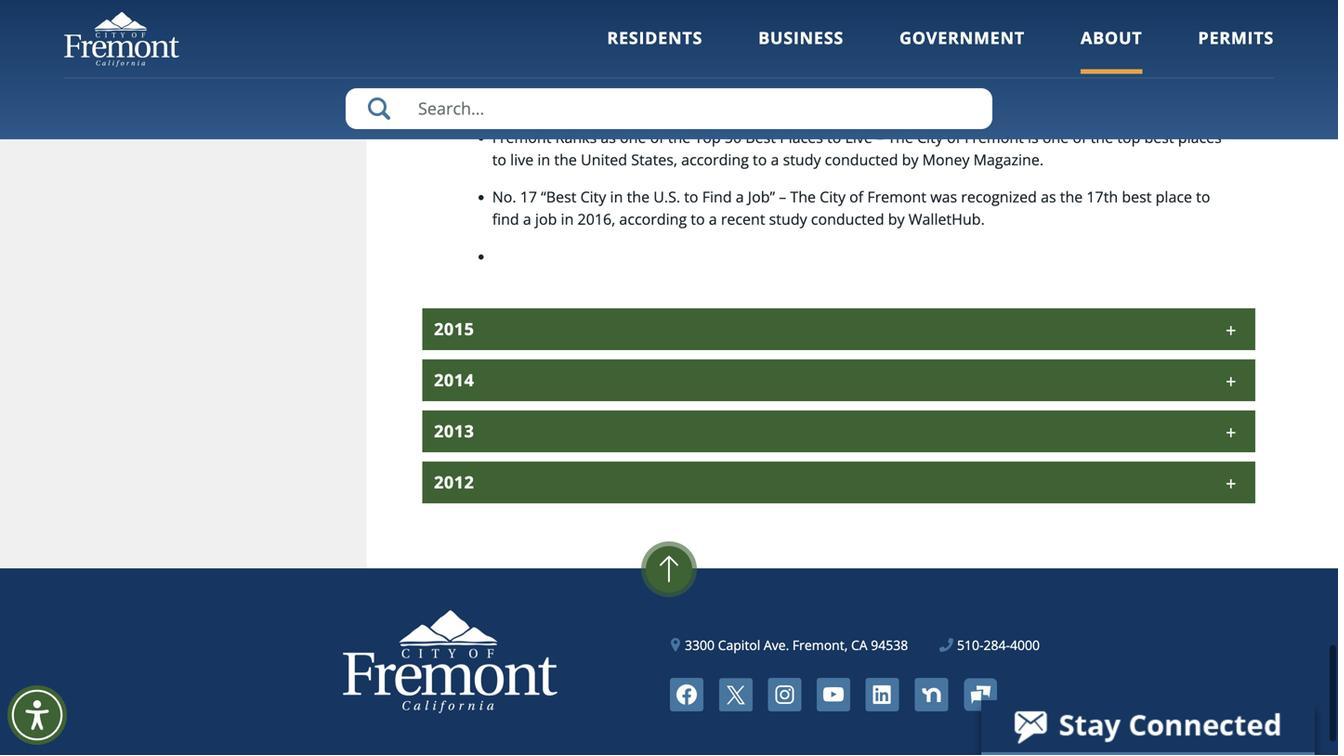 Task type: describe. For each thing, give the bounding box(es) containing it.
2015
[[434, 318, 475, 341]]

fremont up magazine.
[[965, 127, 1025, 147]]

government
[[900, 26, 1026, 49]]

residents
[[608, 26, 703, 49]]

to left "live"
[[493, 150, 507, 170]]

gas
[[1150, 8, 1174, 28]]

as inside '10th best city for families – the city of fremont was recognized as the 10th best city for families in the u.s., according to a study conducted by wallethub.'
[[938, 68, 953, 88]]

2016,
[[578, 209, 616, 229]]

fremont inside the 4th greenest city in america – the city of fremont was recognized as the 4th greenest city in the u.s., according to a study conducted by wallethub. the data they used set ranges from greenhouse-gas emissions per capita to the number of smart-energy policies and initiatives.
[[782, 0, 841, 6]]

find
[[493, 209, 519, 229]]

of up money at top
[[947, 127, 961, 147]]

a left job"
[[736, 187, 744, 207]]

the up number
[[705, 0, 731, 6]]

4th greenest city in america – the city of fremont was recognized as the 4th greenest city in the u.s., according to a study conducted by wallethub. the data they used set ranges from greenhouse-gas emissions per capita to the number of smart-energy policies and initiatives.
[[493, 0, 1195, 51]]

in up greenhouse-
[[1121, 0, 1133, 6]]

study inside the fremont ranks as one of the top 50 best places to live – the city of fremont is one of the top best places to live in the united states, according to a study conducted by money magazine.
[[783, 150, 821, 170]]

capitol
[[718, 637, 761, 654]]

2 4th from the left
[[1002, 0, 1025, 6]]

2012
[[434, 471, 475, 494]]

the inside '10th best city for families – the city of fremont was recognized as the 10th best city for families in the u.s., according to a study conducted by wallethub.'
[[687, 68, 713, 88]]

ranks
[[556, 127, 597, 147]]

find
[[703, 187, 732, 207]]

live
[[846, 127, 873, 147]]

17
[[520, 187, 537, 207]]

about link
[[1081, 26, 1143, 74]]

2 10th from the left
[[984, 68, 1015, 88]]

was for wallethub.
[[827, 68, 854, 88]]

of left 'smart-'
[[743, 31, 757, 51]]

ranges
[[974, 8, 1021, 28]]

money
[[923, 150, 970, 170]]

city for in
[[1093, 0, 1117, 6]]

job"
[[748, 187, 776, 207]]

fremont inside no. 17 "best city in the u.s. to find a job" – the city of fremont was recognized as the 17th best place to find a job in 2016, according to a recent study conducted by wallethub.
[[868, 187, 927, 207]]

510-284-4000 link
[[940, 636, 1040, 655]]

according inside '10th best city for families – the city of fremont was recognized as the 10th best city for families in the u.s., according to a study conducted by wallethub.'
[[527, 90, 595, 110]]

3300
[[685, 637, 715, 654]]

city for for
[[1053, 68, 1077, 88]]

residents link
[[608, 26, 703, 74]]

wallethub. inside no. 17 "best city in the u.s. to find a job" – the city of fremont was recognized as the 17th best place to find a job in 2016, according to a recent study conducted by wallethub.
[[909, 209, 985, 229]]

the down america
[[657, 31, 679, 51]]

job
[[535, 209, 557, 229]]

city inside the fremont ranks as one of the top 50 best places to live – the city of fremont is one of the top best places to live in the united states, according to a study conducted by money magazine.
[[918, 127, 944, 147]]

as inside the fremont ranks as one of the top 50 best places to live – the city of fremont is one of the top best places to live in the united states, according to a study conducted by money magazine.
[[601, 127, 616, 147]]

no. 17 "best city in the u.s. to find a job" – the city of fremont was recognized as the 17th best place to find a job in 2016, according to a recent study conducted by wallethub.
[[493, 187, 1211, 229]]

of up 'smart-'
[[764, 0, 778, 6]]

fremont up "live"
[[493, 127, 552, 147]]

94538
[[871, 637, 909, 654]]

10th best city for families – the city of fremont was recognized as the 10th best city for families in the u.s., according to a study conducted by wallethub.
[[493, 68, 1201, 110]]

of up "states,"
[[650, 127, 664, 147]]

510-
[[958, 637, 984, 654]]

in inside '10th best city for families – the city of fremont was recognized as the 10th best city for families in the u.s., according to a study conducted by wallethub.'
[[1162, 68, 1175, 88]]

in right job
[[561, 209, 574, 229]]

a inside '10th best city for families – the city of fremont was recognized as the 10th best city for families in the u.s., according to a study conducted by wallethub.'
[[617, 90, 625, 110]]

was inside no. 17 "best city in the u.s. to find a job" – the city of fremont was recognized as the 17th best place to find a job in 2016, according to a recent study conducted by wallethub.
[[931, 187, 958, 207]]

greenhouse-
[[1063, 8, 1150, 28]]

number
[[683, 31, 739, 51]]

to inside '10th best city for families – the city of fremont was recognized as the 10th best city for families in the u.s., according to a study conducted by wallethub.'
[[599, 90, 613, 110]]

a down find
[[709, 209, 717, 229]]

50
[[725, 127, 742, 147]]

in inside the fremont ranks as one of the top 50 best places to live – the city of fremont is one of the top best places to live in the united states, according to a study conducted by money magazine.
[[538, 150, 551, 170]]

families
[[1104, 68, 1158, 88]]

to right capita
[[638, 31, 653, 51]]

recognized for data
[[876, 0, 952, 6]]

according inside the 4th greenest city in america – the city of fremont was recognized as the 4th greenest city in the u.s., according to a study conducted by wallethub. the data they used set ranges from greenhouse-gas emissions per capita to the number of smart-energy policies and initiatives.
[[493, 8, 560, 28]]

city down per
[[562, 68, 588, 88]]

wallethub. inside the 4th greenest city in america – the city of fremont was recognized as the 4th greenest city in the u.s., according to a study conducted by wallethub. the data they used set ranges from greenhouse-gas emissions per capita to the number of smart-energy policies and initiatives.
[[734, 8, 810, 28]]

top
[[695, 127, 721, 147]]

no.
[[493, 187, 517, 207]]

by inside the fremont ranks as one of the top 50 best places to live – the city of fremont is one of the top best places to live in the united states, according to a study conducted by money magazine.
[[903, 150, 919, 170]]

footer fb icon image
[[671, 679, 704, 712]]

– inside no. 17 "best city in the u.s. to find a job" – the city of fremont was recognized as the 17th best place to find a job in 2016, according to a recent study conducted by wallethub.
[[779, 187, 787, 207]]

tab list containing 2015
[[423, 0, 1256, 504]]

conducted inside '10th best city for families – the city of fremont was recognized as the 10th best city for families in the u.s., according to a study conducted by wallethub.'
[[671, 90, 744, 110]]

1 10th from the left
[[493, 68, 524, 88]]

the left top
[[668, 127, 691, 147]]

fremont ranks as one of the top 50 best places to live – the city of fremont is one of the top best places to live in the united states, according to a study conducted by money magazine.
[[493, 127, 1222, 170]]

business
[[759, 26, 844, 49]]

study inside no. 17 "best city in the u.s. to find a job" – the city of fremont was recognized as the 17th best place to find a job in 2016, according to a recent study conducted by wallethub.
[[770, 209, 808, 229]]

– inside '10th best city for families – the city of fremont was recognized as the 10th best city for families in the u.s., according to a study conducted by wallethub.'
[[676, 68, 683, 88]]

3300 capitol ave. fremont, ca 94538 link
[[671, 636, 909, 655]]

policies
[[857, 31, 909, 51]]

footer my icon image
[[964, 679, 998, 712]]

ca
[[852, 637, 868, 654]]

2013
[[434, 420, 475, 443]]

best inside no. 17 "best city in the u.s. to find a job" – the city of fremont was recognized as the 17th best place to find a job in 2016, according to a recent study conducted by wallethub.
[[1123, 187, 1152, 207]]

best inside the fremont ranks as one of the top 50 best places to live – the city of fremont is one of the top best places to live in the united states, according to a study conducted by money magazine.
[[746, 127, 776, 147]]

study inside the 4th greenest city in america – the city of fremont was recognized as the 4th greenest city in the u.s., according to a study conducted by wallethub. the data they used set ranges from greenhouse-gas emissions per capita to the number of smart-energy policies and initiatives.
[[594, 8, 632, 28]]

places
[[780, 127, 824, 147]]



Task type: vqa. For each thing, say whether or not it's contained in the screenshot.
top guidelines
no



Task type: locate. For each thing, give the bounding box(es) containing it.
magazine.
[[974, 150, 1044, 170]]

1 vertical spatial city
[[1053, 68, 1077, 88]]

best down emissions
[[528, 68, 558, 88]]

2 vertical spatial best
[[1123, 187, 1152, 207]]

0 horizontal spatial city
[[1053, 68, 1077, 88]]

is
[[1028, 127, 1039, 147]]

for left families
[[1080, 68, 1100, 88]]

recognized inside no. 17 "best city in the u.s. to find a job" – the city of fremont was recognized as the 17th best place to find a job in 2016, according to a recent study conducted by wallethub.
[[962, 187, 1038, 207]]

u.s.,
[[1164, 0, 1195, 6], [493, 90, 523, 110]]

1 horizontal spatial u.s.,
[[1164, 0, 1195, 6]]

about
[[1081, 26, 1143, 49]]

1 vertical spatial best
[[1145, 127, 1175, 147]]

best inside the fremont ranks as one of the top 50 best places to live – the city of fremont is one of the top best places to live in the united states, according to a study conducted by money magazine.
[[1145, 127, 1175, 147]]

10th down initiatives.
[[984, 68, 1015, 88]]

according down u.s.
[[620, 209, 687, 229]]

tab list
[[423, 0, 1256, 504]]

1 horizontal spatial one
[[1043, 127, 1070, 147]]

study down families
[[629, 90, 667, 110]]

best
[[528, 68, 558, 88], [746, 127, 776, 147]]

greenest
[[519, 0, 583, 6]]

was down money at top
[[931, 187, 958, 207]]

city inside the 4th greenest city in america – the city of fremont was recognized as the 4th greenest city in the u.s., according to a study conducted by wallethub. the data they used set ranges from greenhouse-gas emissions per capita to the number of smart-energy policies and initiatives.
[[1093, 0, 1117, 6]]

city inside '10th best city for families – the city of fremont was recognized as the 10th best city for families in the u.s., according to a study conducted by wallethub.'
[[1053, 68, 1077, 88]]

by down 'smart-'
[[748, 90, 764, 110]]

was inside '10th best city for families – the city of fremont was recognized as the 10th best city for families in the u.s., according to a study conducted by wallethub.'
[[827, 68, 854, 88]]

emissions
[[493, 31, 561, 51]]

one
[[620, 127, 647, 147], [1043, 127, 1070, 147]]

best right 50
[[746, 127, 776, 147]]

according down top
[[682, 150, 749, 170]]

footer tw icon image
[[719, 679, 753, 712]]

conducted inside no. 17 "best city in the u.s. to find a job" – the city of fremont was recognized as the 17th best place to find a job in 2016, according to a recent study conducted by wallethub.
[[812, 209, 885, 229]]

data
[[843, 8, 874, 28]]

according inside no. 17 "best city in the u.s. to find a job" – the city of fremont was recognized as the 17th best place to find a job in 2016, according to a recent study conducted by wallethub.
[[620, 209, 687, 229]]

set
[[950, 8, 971, 28]]

– right job"
[[779, 187, 787, 207]]

510-284-4000
[[958, 637, 1040, 654]]

wallethub. down money at top
[[909, 209, 985, 229]]

0 vertical spatial was
[[845, 0, 872, 6]]

was up 'data'
[[845, 0, 872, 6]]

fremont,
[[793, 637, 848, 654]]

the left "top"
[[1091, 127, 1114, 147]]

from
[[1025, 8, 1059, 28]]

to right u.s.
[[685, 187, 699, 207]]

best inside '10th best city for families – the city of fremont was recognized as the 10th best city for families in the u.s., according to a study conducted by wallethub.'
[[528, 68, 558, 88]]

study up capita
[[594, 8, 632, 28]]

0 horizontal spatial for
[[592, 68, 612, 88]]

according
[[493, 8, 560, 28], [527, 90, 595, 110], [682, 150, 749, 170], [620, 209, 687, 229]]

best right "top"
[[1145, 127, 1175, 147]]

0 horizontal spatial 4th
[[493, 0, 515, 6]]

1 vertical spatial u.s.,
[[493, 90, 523, 110]]

1 one from the left
[[620, 127, 647, 147]]

they
[[878, 8, 908, 28]]

for down capita
[[592, 68, 612, 88]]

united
[[581, 150, 628, 170]]

4th up ranges
[[1002, 0, 1025, 6]]

one up "states,"
[[620, 127, 647, 147]]

footer yt icon image
[[817, 679, 851, 712]]

0 vertical spatial city
[[1093, 0, 1117, 6]]

u.s., inside the 4th greenest city in america – the city of fremont was recognized as the 4th greenest city in the u.s., according to a study conducted by wallethub. the data they used set ranges from greenhouse-gas emissions per capita to the number of smart-energy policies and initiatives.
[[1164, 0, 1195, 6]]

the down number
[[687, 68, 713, 88]]

0 vertical spatial wallethub.
[[734, 8, 810, 28]]

the right the live
[[888, 127, 914, 147]]

as up set
[[956, 0, 971, 6]]

business link
[[759, 26, 844, 74]]

– right america
[[694, 0, 701, 6]]

1 horizontal spatial for
[[1080, 68, 1100, 88]]

17th
[[1087, 187, 1119, 207]]

u.s.
[[654, 187, 681, 207]]

top
[[1118, 127, 1141, 147]]

the
[[975, 0, 998, 6], [1137, 0, 1160, 6], [657, 31, 679, 51], [957, 68, 980, 88], [1179, 68, 1201, 88], [668, 127, 691, 147], [1091, 127, 1114, 147], [555, 150, 577, 170], [627, 187, 650, 207], [1061, 187, 1083, 207]]

by inside no. 17 "best city in the u.s. to find a job" – the city of fremont was recognized as the 17th best place to find a job in 2016, according to a recent study conducted by wallethub.
[[889, 209, 905, 229]]

greenest
[[1028, 0, 1089, 6]]

as down and
[[938, 68, 953, 88]]

states,
[[632, 150, 678, 170]]

by
[[713, 8, 730, 28], [748, 90, 764, 110], [903, 150, 919, 170], [889, 209, 905, 229]]

permits link
[[1199, 26, 1275, 74]]

capita
[[593, 31, 635, 51]]

conducted down the live
[[825, 150, 899, 170]]

and
[[913, 31, 939, 51]]

by inside '10th best city for families – the city of fremont was recognized as the 10th best city for families in the u.s., according to a study conducted by wallethub.'
[[748, 90, 764, 110]]

stay connected image
[[982, 701, 1314, 753]]

recognized inside '10th best city for families – the city of fremont was recognized as the 10th best city for families in the u.s., according to a study conducted by wallethub.'
[[858, 68, 934, 88]]

1 horizontal spatial 10th
[[984, 68, 1015, 88]]

of inside '10th best city for families – the city of fremont was recognized as the 10th best city for families in the u.s., according to a study conducted by wallethub.'
[[747, 68, 761, 88]]

the
[[705, 0, 731, 6], [814, 8, 840, 28], [687, 68, 713, 88], [888, 127, 914, 147], [791, 187, 816, 207]]

the down initiatives.
[[957, 68, 980, 88]]

per
[[565, 31, 589, 51]]

1 vertical spatial recognized
[[858, 68, 934, 88]]

the inside no. 17 "best city in the u.s. to find a job" – the city of fremont was recognized as the 17th best place to find a job in 2016, according to a recent study conducted by wallethub.
[[791, 187, 816, 207]]

as up united
[[601, 127, 616, 147]]

the left u.s.
[[627, 187, 650, 207]]

energy
[[806, 31, 853, 51]]

to up job"
[[753, 150, 767, 170]]

4th
[[493, 0, 515, 6], [1002, 0, 1025, 6]]

0 vertical spatial recognized
[[876, 0, 952, 6]]

a inside the 4th greenest city in america – the city of fremont was recognized as the 4th greenest city in the u.s., according to a study conducted by wallethub. the data they used set ranges from greenhouse-gas emissions per capita to the number of smart-energy policies and initiatives.
[[582, 8, 590, 28]]

to up united
[[599, 90, 613, 110]]

conducted inside the 4th greenest city in america – the city of fremont was recognized as the 4th greenest city in the u.s., according to a study conducted by wallethub. the data they used set ranges from greenhouse-gas emissions per capita to the number of smart-energy policies and initiatives.
[[636, 8, 709, 28]]

by up number
[[713, 8, 730, 28]]

was for data
[[845, 0, 872, 6]]

4th up emissions
[[493, 0, 515, 6]]

1 horizontal spatial 4th
[[1002, 0, 1025, 6]]

as left 17th
[[1041, 187, 1057, 207]]

a up per
[[582, 8, 590, 28]]

10th down emissions
[[493, 68, 524, 88]]

america
[[633, 0, 690, 6]]

used
[[912, 8, 946, 28]]

wallethub. up the places
[[768, 90, 845, 110]]

to up per
[[564, 8, 578, 28]]

footer nd icon image
[[915, 679, 949, 712]]

ave.
[[764, 637, 790, 654]]

recognized inside the 4th greenest city in america – the city of fremont was recognized as the 4th greenest city in the u.s., according to a study conducted by wallethub. the data they used set ranges from greenhouse-gas emissions per capita to the number of smart-energy policies and initiatives.
[[876, 0, 952, 6]]

0 vertical spatial best
[[528, 68, 558, 88]]

places
[[1179, 127, 1222, 147]]

footer li icon image
[[866, 679, 900, 712]]

0 vertical spatial best
[[1019, 68, 1049, 88]]

a
[[582, 8, 590, 28], [617, 90, 625, 110], [771, 150, 780, 170], [736, 187, 744, 207], [523, 209, 532, 229], [709, 209, 717, 229]]

–
[[694, 0, 701, 6], [676, 68, 683, 88], [877, 127, 884, 147], [779, 187, 787, 207]]

– right the live
[[877, 127, 884, 147]]

recognized for wallethub.
[[858, 68, 934, 88]]

government link
[[900, 26, 1026, 74]]

conducted down the fremont ranks as one of the top 50 best places to live – the city of fremont is one of the top best places to live in the united states, according to a study conducted by money magazine.
[[812, 209, 885, 229]]

a left job
[[523, 209, 532, 229]]

the down ranks in the left of the page
[[555, 150, 577, 170]]

city down the fremont ranks as one of the top 50 best places to live – the city of fremont is one of the top best places to live in the united states, according to a study conducted by money magazine.
[[820, 187, 846, 207]]

smart-
[[760, 31, 806, 51]]

of
[[764, 0, 778, 6], [743, 31, 757, 51], [747, 68, 761, 88], [650, 127, 664, 147], [947, 127, 961, 147], [1073, 127, 1087, 147], [850, 187, 864, 207]]

u.s., up gas
[[1164, 0, 1195, 6]]

1 vertical spatial best
[[746, 127, 776, 147]]

0 horizontal spatial 10th
[[493, 68, 524, 88]]

conducted up top
[[671, 90, 744, 110]]

city up money at top
[[918, 127, 944, 147]]

the left 17th
[[1061, 187, 1083, 207]]

– inside the fremont ranks as one of the top 50 best places to live – the city of fremont is one of the top best places to live in the united states, according to a study conducted by money magazine.
[[877, 127, 884, 147]]

permits
[[1199, 26, 1275, 49]]

0 horizontal spatial best
[[528, 68, 558, 88]]

for
[[592, 68, 612, 88], [1080, 68, 1100, 88]]

study down job"
[[770, 209, 808, 229]]

study inside '10th best city for families – the city of fremont was recognized as the 10th best city for families in the u.s., according to a study conducted by wallethub.'
[[629, 90, 667, 110]]

of right the is
[[1073, 127, 1087, 147]]

city up capita
[[587, 0, 613, 6]]

was
[[845, 0, 872, 6], [827, 68, 854, 88], [931, 187, 958, 207]]

recent
[[721, 209, 766, 229]]

3300 capitol ave. fremont, ca 94538
[[685, 637, 909, 654]]

2 vertical spatial recognized
[[962, 187, 1038, 207]]

families
[[616, 68, 672, 88]]

according up ranks in the left of the page
[[527, 90, 595, 110]]

study down the places
[[783, 150, 821, 170]]

as
[[956, 0, 971, 6], [938, 68, 953, 88], [601, 127, 616, 147], [1041, 187, 1057, 207]]

the right families
[[1179, 68, 1201, 88]]

1 horizontal spatial city
[[1093, 0, 1117, 6]]

of inside no. 17 "best city in the u.s. to find a job" – the city of fremont was recognized as the 17th best place to find a job in 2016, according to a recent study conducted by wallethub.
[[850, 187, 864, 207]]

conducted inside the fremont ranks as one of the top 50 best places to live – the city of fremont is one of the top best places to live in the united states, according to a study conducted by money magazine.
[[825, 150, 899, 170]]

recognized down magazine.
[[962, 187, 1038, 207]]

2 for from the left
[[1080, 68, 1100, 88]]

0 vertical spatial u.s.,
[[1164, 0, 1195, 6]]

the up ranges
[[975, 0, 998, 6]]

city up 'smart-'
[[735, 0, 760, 6]]

conducted down america
[[636, 8, 709, 28]]

to right place
[[1197, 187, 1211, 207]]

to down find
[[691, 209, 705, 229]]

city down number
[[717, 68, 743, 88]]

Search text field
[[346, 88, 993, 129]]

in left america
[[616, 0, 629, 6]]

the up gas
[[1137, 0, 1160, 6]]

2 vertical spatial was
[[931, 187, 958, 207]]

one right the is
[[1043, 127, 1070, 147]]

in up the 2016,
[[610, 187, 623, 207]]

was inside the 4th greenest city in america – the city of fremont was recognized as the 4th greenest city in the u.s., according to a study conducted by wallethub. the data they used set ranges from greenhouse-gas emissions per capita to the number of smart-energy policies and initiatives.
[[845, 0, 872, 6]]

of down 'smart-'
[[747, 68, 761, 88]]

recognized down policies
[[858, 68, 934, 88]]

according inside the fremont ranks as one of the top 50 best places to live – the city of fremont is one of the top best places to live in the united states, according to a study conducted by money magazine.
[[682, 150, 749, 170]]

a inside the fremont ranks as one of the top 50 best places to live – the city of fremont is one of the top best places to live in the united states, according to a study conducted by money magazine.
[[771, 150, 780, 170]]

0 horizontal spatial u.s.,
[[493, 90, 523, 110]]

recognized up the used
[[876, 0, 952, 6]]

fremont inside '10th best city for families – the city of fremont was recognized as the 10th best city for families in the u.s., according to a study conducted by wallethub.'
[[764, 68, 824, 88]]

1 vertical spatial was
[[827, 68, 854, 88]]

place
[[1156, 187, 1193, 207]]

initiatives.
[[943, 31, 1013, 51]]

fremont
[[782, 0, 841, 6], [764, 68, 824, 88], [493, 127, 552, 147], [965, 127, 1025, 147], [868, 187, 927, 207]]

city up greenhouse-
[[1093, 0, 1117, 6]]

wallethub. inside '10th best city for families – the city of fremont was recognized as the 10th best city for families in the u.s., according to a study conducted by wallethub.'
[[768, 90, 845, 110]]

wallethub.
[[734, 8, 810, 28], [768, 90, 845, 110], [909, 209, 985, 229]]

a down families
[[617, 90, 625, 110]]

in right families
[[1162, 68, 1175, 88]]

the inside the fremont ranks as one of the top 50 best places to live – the city of fremont is one of the top best places to live in the united states, according to a study conducted by money magazine.
[[888, 127, 914, 147]]

by left money at top
[[903, 150, 919, 170]]

in right "live"
[[538, 150, 551, 170]]

284-
[[984, 637, 1011, 654]]

city
[[1093, 0, 1117, 6], [1053, 68, 1077, 88]]

u.s., up "live"
[[493, 90, 523, 110]]

– up search text box in the top of the page
[[676, 68, 683, 88]]

recognized
[[876, 0, 952, 6], [858, 68, 934, 88], [962, 187, 1038, 207]]

conducted
[[636, 8, 709, 28], [671, 90, 744, 110], [825, 150, 899, 170], [812, 209, 885, 229]]

study
[[594, 8, 632, 28], [629, 90, 667, 110], [783, 150, 821, 170], [770, 209, 808, 229]]

1 for from the left
[[592, 68, 612, 88]]

best right 17th
[[1123, 187, 1152, 207]]

by inside the 4th greenest city in america – the city of fremont was recognized as the 4th greenest city in the u.s., according to a study conducted by wallethub. the data they used set ranges from greenhouse-gas emissions per capita to the number of smart-energy policies and initiatives.
[[713, 8, 730, 28]]

1 4th from the left
[[493, 0, 515, 6]]

the up energy
[[814, 8, 840, 28]]

city up the 2016,
[[581, 187, 607, 207]]

wallethub. up 'smart-'
[[734, 8, 810, 28]]

2014
[[434, 369, 475, 392]]

– inside the 4th greenest city in america – the city of fremont was recognized as the 4th greenest city in the u.s., according to a study conducted by wallethub. the data they used set ranges from greenhouse-gas emissions per capita to the number of smart-energy policies and initiatives.
[[694, 0, 701, 6]]

according up emissions
[[493, 8, 560, 28]]

2 one from the left
[[1043, 127, 1070, 147]]

city left about link
[[1053, 68, 1077, 88]]

fremont down 'smart-'
[[764, 68, 824, 88]]

best up the is
[[1019, 68, 1049, 88]]

4000
[[1011, 637, 1040, 654]]

best
[[1019, 68, 1049, 88], [1145, 127, 1175, 147], [1123, 187, 1152, 207]]

fremont down money at top
[[868, 187, 927, 207]]

to
[[564, 8, 578, 28], [638, 31, 653, 51], [599, 90, 613, 110], [828, 127, 842, 147], [493, 150, 507, 170], [753, 150, 767, 170], [685, 187, 699, 207], [1197, 187, 1211, 207], [691, 209, 705, 229]]

as inside the 4th greenest city in america – the city of fremont was recognized as the 4th greenest city in the u.s., according to a study conducted by wallethub. the data they used set ranges from greenhouse-gas emissions per capita to the number of smart-energy policies and initiatives.
[[956, 0, 971, 6]]

1 vertical spatial wallethub.
[[768, 90, 845, 110]]

0 horizontal spatial one
[[620, 127, 647, 147]]

"best
[[541, 187, 577, 207]]

live
[[511, 150, 534, 170]]

as inside no. 17 "best city in the u.s. to find a job" – the city of fremont was recognized as the 17th best place to find a job in 2016, according to a recent study conducted by wallethub.
[[1041, 187, 1057, 207]]

was down energy
[[827, 68, 854, 88]]

u.s., inside '10th best city for families – the city of fremont was recognized as the 10th best city for families in the u.s., according to a study conducted by wallethub.'
[[493, 90, 523, 110]]

best inside '10th best city for families – the city of fremont was recognized as the 10th best city for families in the u.s., according to a study conducted by wallethub.'
[[1019, 68, 1049, 88]]

1 horizontal spatial best
[[746, 127, 776, 147]]

in
[[616, 0, 629, 6], [1121, 0, 1133, 6], [1162, 68, 1175, 88], [538, 150, 551, 170], [610, 187, 623, 207], [561, 209, 574, 229]]

2 vertical spatial wallethub.
[[909, 209, 985, 229]]

to left the live
[[828, 127, 842, 147]]

a up job"
[[771, 150, 780, 170]]

footer ig icon image
[[768, 679, 802, 712]]

10th
[[493, 68, 524, 88], [984, 68, 1015, 88]]



